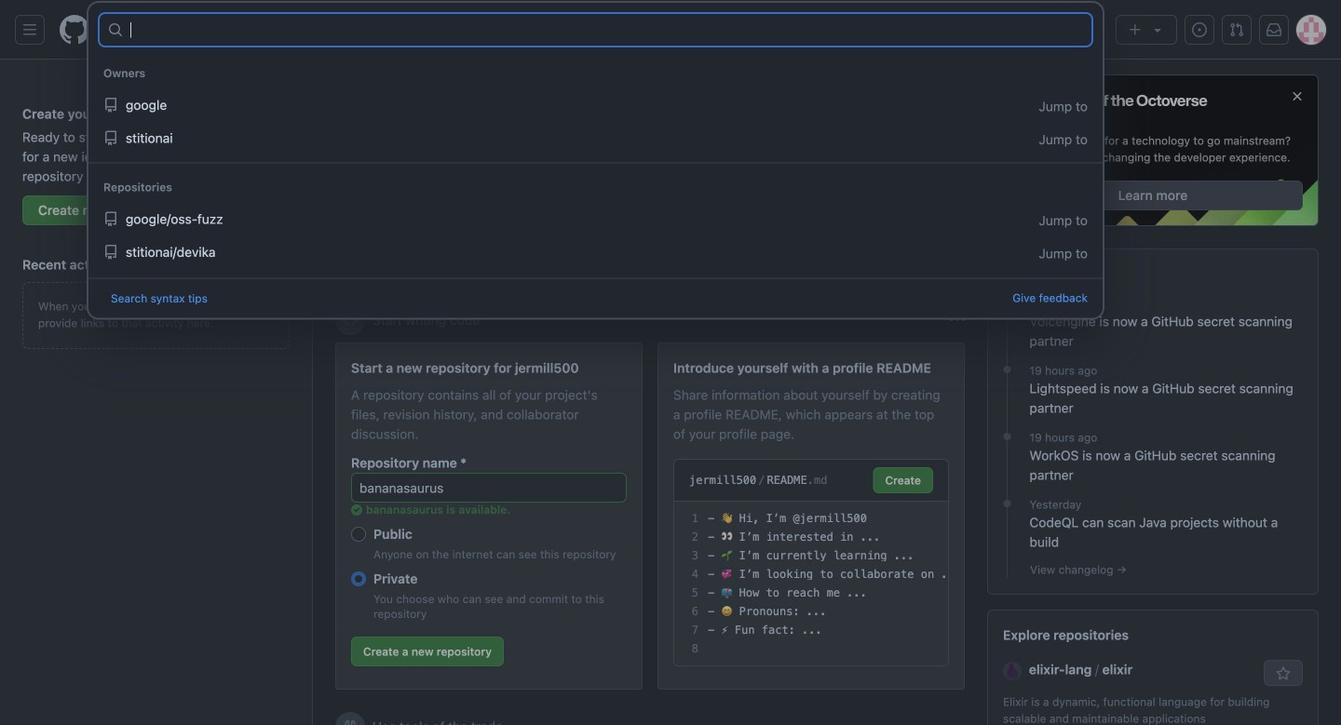 Task type: describe. For each thing, give the bounding box(es) containing it.
start a new repository element
[[335, 343, 643, 690]]

star this repository image
[[1277, 667, 1291, 682]]

none submit inside introduce yourself with a profile readme element
[[874, 468, 934, 494]]

suggestions list box
[[89, 49, 1103, 278]]

1 dot fill image from the top
[[1000, 295, 1015, 310]]

close image
[[1291, 89, 1305, 104]]

github logo image
[[1004, 90, 1209, 125]]

1 dot fill image from the top
[[1000, 430, 1015, 445]]

plus image
[[1128, 22, 1143, 37]]

check circle fill image
[[351, 505, 362, 516]]

notifications image
[[1267, 22, 1282, 37]]

2 dot fill image from the top
[[1000, 363, 1015, 377]]

none radio inside "start a new repository" element
[[351, 572, 366, 587]]

triangle down image
[[1151, 22, 1166, 37]]

git pull request image
[[1230, 22, 1245, 37]]



Task type: vqa. For each thing, say whether or not it's contained in the screenshot.
repo icon
no



Task type: locate. For each thing, give the bounding box(es) containing it.
dot fill image
[[1000, 430, 1015, 445], [1000, 497, 1015, 512]]

None radio
[[351, 572, 366, 587]]

1 vertical spatial dot fill image
[[1000, 363, 1015, 377]]

issue opened image
[[1193, 22, 1208, 37]]

None text field
[[130, 15, 1091, 45]]

dialog
[[88, 2, 1104, 319]]

explore element
[[988, 75, 1319, 726]]

dot fill image
[[1000, 295, 1015, 310], [1000, 363, 1015, 377]]

0 vertical spatial dot fill image
[[1000, 295, 1015, 310]]

explore repositories navigation
[[988, 610, 1319, 726]]

None submit
[[874, 468, 934, 494]]

0 vertical spatial dot fill image
[[1000, 430, 1015, 445]]

homepage image
[[60, 15, 89, 45]]

None radio
[[351, 527, 366, 542]]

code image
[[343, 313, 358, 328]]

none radio inside "start a new repository" element
[[351, 527, 366, 542]]

why am i seeing this? image
[[950, 313, 965, 328]]

introduce yourself with a profile readme element
[[658, 343, 965, 690]]

tools image
[[343, 720, 358, 726]]

1 vertical spatial dot fill image
[[1000, 497, 1015, 512]]

2 dot fill image from the top
[[1000, 497, 1015, 512]]

@elixir-lang profile image
[[1004, 662, 1022, 681]]

name your new repository... text field
[[351, 473, 627, 503]]



